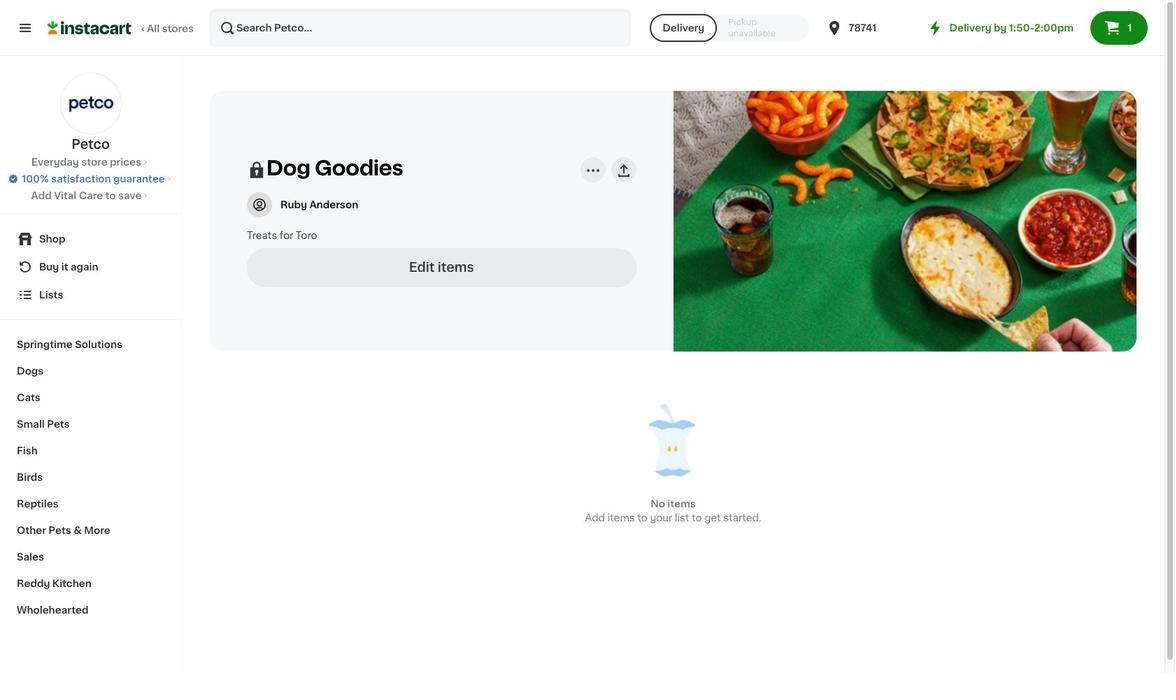 Task type: locate. For each thing, give the bounding box(es) containing it.
service type group
[[650, 14, 810, 42]]

petco logo image
[[60, 73, 121, 134]]

Search field
[[211, 10, 630, 46]]

None search field
[[209, 8, 632, 48]]

instacart logo image
[[48, 20, 132, 36]]



Task type: vqa. For each thing, say whether or not it's contained in the screenshot.
Instacart logo
yes



